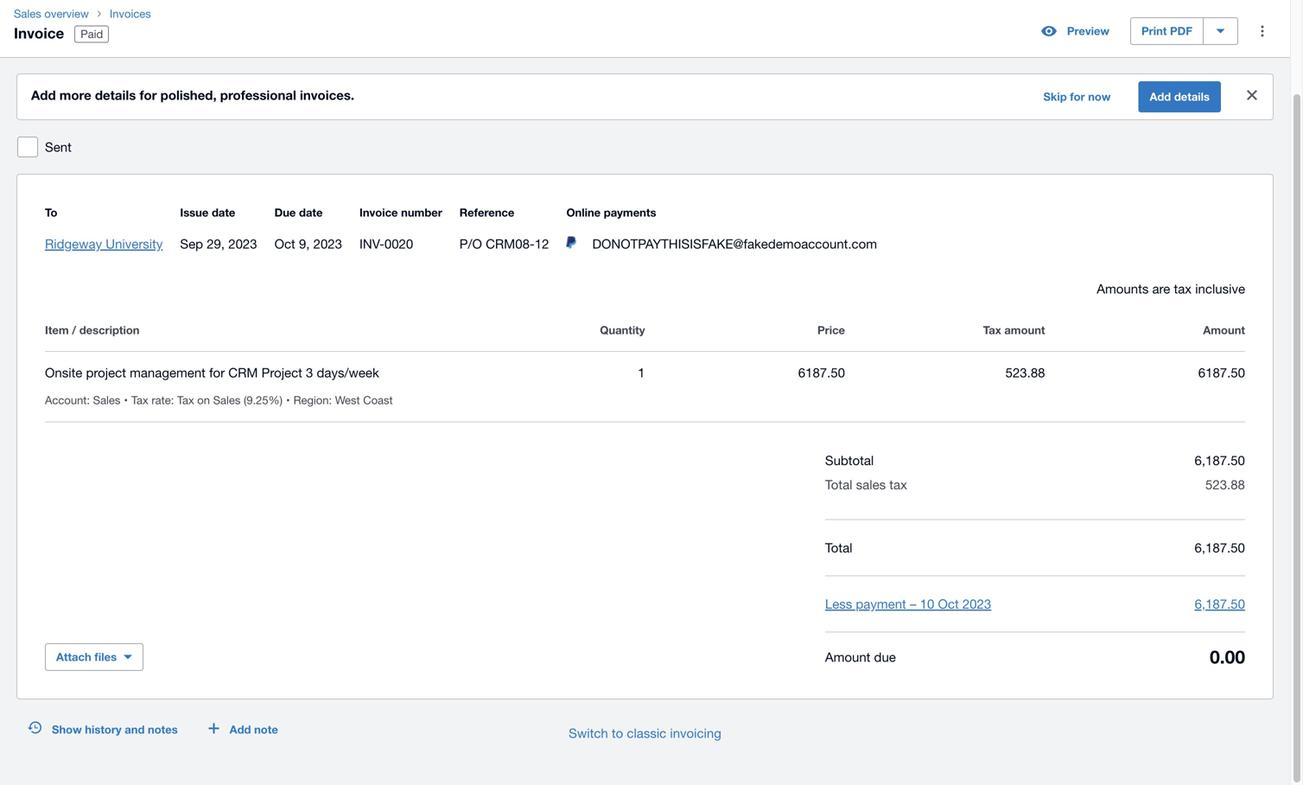 Task type: vqa. For each thing, say whether or not it's contained in the screenshot.
Dashboard 'link'
no



Task type: describe. For each thing, give the bounding box(es) containing it.
description
[[79, 323, 140, 337]]

payment
[[856, 596, 907, 611]]

item / description column header
[[45, 320, 445, 341]]

total for total sales tax
[[826, 477, 853, 492]]

ridgeway university link
[[45, 236, 163, 251]]

notes
[[148, 723, 178, 736]]

invoices.
[[300, 87, 355, 103]]

1 cell
[[445, 362, 645, 383]]

inv-
[[360, 236, 385, 251]]

1 6187.50 from the left
[[799, 365, 846, 380]]

price column header
[[645, 320, 846, 341]]

for for add more details for polished, professional invoices.
[[140, 87, 157, 103]]

/
[[72, 323, 76, 337]]

0 horizontal spatial sales
[[14, 7, 41, 20]]

due
[[275, 206, 296, 219]]

coast
[[363, 393, 393, 407]]

online
[[567, 206, 601, 219]]

row containing onsite project management for crm project 3 days/week
[[45, 352, 1246, 422]]

sales overview link
[[7, 5, 96, 22]]

add details
[[1150, 90, 1211, 103]]

invoice number
[[360, 206, 443, 219]]

quantity column header
[[445, 320, 645, 341]]

amounts
[[1097, 281, 1149, 296]]

skip for now button
[[1034, 83, 1122, 111]]

amount for amount due
[[826, 649, 871, 664]]

quantity
[[600, 323, 645, 337]]

1 vertical spatial oct
[[939, 596, 959, 611]]

523.88 cell
[[846, 362, 1046, 383]]

oct 9, 2023
[[275, 236, 342, 251]]

overview
[[44, 7, 89, 20]]

project
[[86, 365, 126, 380]]

tax for tax rate : tax on sales (9.25%)
[[131, 393, 148, 407]]

west
[[335, 393, 360, 407]]

to
[[45, 206, 57, 219]]

and
[[125, 723, 145, 736]]

management
[[130, 365, 206, 380]]

price
[[818, 323, 846, 337]]

close image
[[1236, 78, 1270, 112]]

classic
[[627, 725, 667, 741]]

reference
[[460, 206, 515, 219]]

tax for are
[[1175, 281, 1192, 296]]

2 horizontal spatial 2023
[[963, 596, 992, 611]]

cell containing account
[[45, 393, 131, 407]]

1 horizontal spatial sales
[[93, 393, 121, 407]]

item / description
[[45, 323, 140, 337]]

to
[[612, 725, 624, 741]]

print
[[1142, 24, 1168, 38]]

print pdf
[[1142, 24, 1193, 38]]

preview button
[[1031, 17, 1121, 45]]

row containing item / description
[[45, 320, 1246, 351]]

–
[[910, 596, 917, 611]]

amounts are tax inclusive
[[1097, 281, 1246, 296]]

add for add details
[[1150, 90, 1172, 103]]

skip for now
[[1044, 90, 1111, 103]]

tax amount column header
[[846, 320, 1046, 341]]

for inside button
[[1071, 90, 1086, 103]]

more
[[59, 87, 91, 103]]

region : west coast
[[294, 393, 393, 407]]

attach
[[56, 650, 91, 664]]

university
[[106, 236, 163, 251]]

table containing onsite project management for crm project 3 days/week
[[45, 299, 1246, 422]]

1 vertical spatial 523.88
[[1206, 477, 1246, 492]]

polished,
[[161, 87, 217, 103]]

total sales tax
[[826, 477, 908, 492]]

0.00
[[1211, 646, 1246, 668]]

sales overview
[[14, 7, 89, 20]]

sep 29, 2023
[[180, 236, 257, 251]]

add note button
[[199, 716, 289, 744]]

ridgeway university
[[45, 236, 163, 251]]

professional
[[220, 87, 296, 103]]

p/o crm08-12
[[460, 236, 549, 251]]

issue date
[[180, 206, 236, 219]]

preview
[[1068, 24, 1110, 38]]

date for 29,
[[212, 206, 236, 219]]

tax rate : tax on sales (9.25%)
[[131, 393, 283, 407]]

files
[[95, 650, 117, 664]]

12
[[535, 236, 549, 251]]

2 6187.50 from the left
[[1199, 365, 1246, 380]]

1 horizontal spatial tax
[[177, 393, 194, 407]]

issue
[[180, 206, 209, 219]]

region
[[294, 393, 329, 407]]

less payment – 10 oct 2023
[[826, 596, 992, 611]]

less
[[826, 596, 853, 611]]

cell containing tax rate
[[131, 393, 294, 407]]

show
[[52, 723, 82, 736]]

3
[[306, 365, 313, 380]]

tax for tax amount
[[984, 323, 1002, 337]]

due
[[875, 649, 897, 664]]



Task type: locate. For each thing, give the bounding box(es) containing it.
item
[[45, 323, 69, 337]]

row up 1
[[45, 320, 1246, 351]]

now
[[1089, 90, 1111, 103]]

donotpaythisisfake@fakedemoaccount.com
[[593, 236, 878, 251]]

invoice for invoice
[[14, 24, 64, 42]]

on
[[197, 393, 210, 407]]

: left west
[[329, 393, 332, 407]]

2 total from the top
[[826, 540, 853, 555]]

0 vertical spatial oct
[[275, 236, 296, 251]]

for for onsite project management for crm project 3 days/week
[[209, 365, 225, 380]]

2 row from the top
[[45, 352, 1246, 422]]

2023 for sep 29, 2023
[[228, 236, 257, 251]]

sent
[[45, 139, 72, 154]]

are
[[1153, 281, 1171, 296]]

amount
[[1204, 323, 1246, 337], [826, 649, 871, 664]]

29,
[[207, 236, 225, 251]]

sales
[[857, 477, 886, 492]]

2 horizontal spatial for
[[1071, 90, 1086, 103]]

for left crm
[[209, 365, 225, 380]]

6187.50 cell down amount column header
[[1046, 362, 1246, 383]]

invoice up inv- in the top left of the page
[[360, 206, 398, 219]]

tax right sales
[[890, 477, 908, 492]]

total up the less in the right bottom of the page
[[826, 540, 853, 555]]

total down subtotal
[[826, 477, 853, 492]]

10
[[921, 596, 935, 611]]

2 : from the left
[[171, 393, 174, 407]]

1 horizontal spatial for
[[209, 365, 225, 380]]

tax left amount
[[984, 323, 1002, 337]]

p/o
[[460, 236, 482, 251]]

0 horizontal spatial 523.88
[[1006, 365, 1046, 380]]

0 horizontal spatial invoice
[[14, 24, 64, 42]]

attach files button
[[45, 643, 144, 671]]

1 date from the left
[[212, 206, 236, 219]]

details left close icon
[[1175, 90, 1211, 103]]

add inside button
[[230, 723, 251, 736]]

1
[[638, 365, 645, 380]]

2023
[[228, 236, 257, 251], [314, 236, 342, 251], [963, 596, 992, 611]]

1 horizontal spatial add
[[230, 723, 251, 736]]

add for add note
[[230, 723, 251, 736]]

add more details for polished, professional invoices. status
[[17, 74, 1274, 119]]

3 6,187.50 from the top
[[1195, 596, 1246, 611]]

table
[[45, 299, 1246, 422]]

pdf
[[1171, 24, 1193, 38]]

date
[[212, 206, 236, 219], [299, 206, 323, 219]]

0 horizontal spatial date
[[212, 206, 236, 219]]

switch to classic invoicing button
[[555, 716, 736, 751]]

amount
[[1005, 323, 1046, 337]]

cell down project
[[45, 393, 131, 407]]

row down quantity
[[45, 352, 1246, 422]]

1 : from the left
[[87, 393, 90, 407]]

0020
[[385, 236, 414, 251]]

add left note
[[230, 723, 251, 736]]

tax for sales
[[890, 477, 908, 492]]

total for total
[[826, 540, 853, 555]]

1 cell from the left
[[45, 393, 131, 407]]

onsite
[[45, 365, 82, 380]]

0 vertical spatial 523.88
[[1006, 365, 1046, 380]]

2 horizontal spatial sales
[[213, 393, 241, 407]]

sep
[[180, 236, 203, 251]]

show history and notes
[[52, 723, 178, 736]]

1 vertical spatial tax
[[890, 477, 908, 492]]

amount for amount
[[1204, 323, 1246, 337]]

details right more
[[95, 87, 136, 103]]

tax left the on
[[177, 393, 194, 407]]

rate
[[152, 393, 171, 407]]

523.88 inside cell
[[1006, 365, 1046, 380]]

add note
[[230, 723, 278, 736]]

(9.25%)
[[244, 393, 283, 407]]

due date
[[275, 206, 323, 219]]

amount column header
[[1046, 320, 1246, 341]]

amount left due
[[826, 649, 871, 664]]

523.88
[[1006, 365, 1046, 380], [1206, 477, 1246, 492]]

3 cell from the left
[[294, 393, 400, 407]]

switch to classic invoicing
[[569, 725, 722, 741]]

1 vertical spatial total
[[826, 540, 853, 555]]

switch
[[569, 725, 608, 741]]

history
[[85, 723, 122, 736]]

print pdf button
[[1131, 17, 1204, 45]]

paid
[[81, 27, 103, 41]]

tax right are
[[1175, 281, 1192, 296]]

days/week
[[317, 365, 379, 380]]

payments
[[604, 206, 657, 219]]

0 horizontal spatial :
[[87, 393, 90, 407]]

9,
[[299, 236, 310, 251]]

add left more
[[31, 87, 56, 103]]

6,187.50
[[1195, 453, 1246, 468], [1195, 540, 1246, 555], [1195, 596, 1246, 611]]

sales left overview
[[14, 7, 41, 20]]

1 6,187.50 from the top
[[1195, 453, 1246, 468]]

: for region
[[329, 393, 332, 407]]

oct right 10
[[939, 596, 959, 611]]

for left now
[[1071, 90, 1086, 103]]

invoices link
[[103, 5, 158, 22]]

2023 right the 9,
[[314, 236, 342, 251]]

0 vertical spatial tax
[[1175, 281, 1192, 296]]

6187.50 cell
[[645, 362, 846, 383], [1046, 362, 1246, 383]]

amount inside column header
[[1204, 323, 1246, 337]]

for inside cell
[[209, 365, 225, 380]]

2 cell from the left
[[131, 393, 294, 407]]

1 horizontal spatial tax
[[1175, 281, 1192, 296]]

2 horizontal spatial tax
[[984, 323, 1002, 337]]

0 horizontal spatial 2023
[[228, 236, 257, 251]]

2 6187.50 cell from the left
[[1046, 362, 1246, 383]]

amount down inclusive
[[1204, 323, 1246, 337]]

0 vertical spatial invoice
[[14, 24, 64, 42]]

1 horizontal spatial :
[[171, 393, 174, 407]]

onsite project management for crm project 3 days/week
[[45, 365, 379, 380]]

row
[[45, 320, 1246, 351], [45, 352, 1246, 422]]

add right now
[[1150, 90, 1172, 103]]

0 horizontal spatial for
[[140, 87, 157, 103]]

2023 right 29, at left top
[[228, 236, 257, 251]]

invoice down "sales overview" link
[[14, 24, 64, 42]]

project
[[262, 365, 303, 380]]

6,187.50 link
[[1195, 596, 1246, 611]]

: for account
[[87, 393, 90, 407]]

ridgeway
[[45, 236, 102, 251]]

0 vertical spatial amount
[[1204, 323, 1246, 337]]

1 horizontal spatial invoice
[[360, 206, 398, 219]]

for
[[140, 87, 157, 103], [1071, 90, 1086, 103], [209, 365, 225, 380]]

tax inside tax amount 'column header'
[[984, 323, 1002, 337]]

cell down onsite project management for crm project 3 days/week
[[131, 393, 294, 407]]

cell containing region
[[294, 393, 400, 407]]

tax
[[1175, 281, 1192, 296], [890, 477, 908, 492]]

invoices
[[110, 7, 151, 20]]

date right issue
[[212, 206, 236, 219]]

sales right the on
[[213, 393, 241, 407]]

1 vertical spatial row
[[45, 352, 1246, 422]]

sales down project
[[93, 393, 121, 407]]

6187.50 down inclusive
[[1199, 365, 1246, 380]]

show history and notes button
[[17, 716, 188, 744]]

2023 right 10
[[963, 596, 992, 611]]

add more details for polished, professional invoices.
[[31, 87, 355, 103]]

0 horizontal spatial 6187.50 cell
[[645, 362, 846, 383]]

2 date from the left
[[299, 206, 323, 219]]

2 vertical spatial 6,187.50
[[1195, 596, 1246, 611]]

account
[[45, 393, 87, 407]]

0 horizontal spatial tax
[[131, 393, 148, 407]]

sales
[[14, 7, 41, 20], [93, 393, 121, 407], [213, 393, 241, 407]]

cell
[[45, 393, 131, 407], [131, 393, 294, 407], [294, 393, 400, 407]]

add details button
[[1139, 81, 1222, 112]]

skip
[[1044, 90, 1068, 103]]

number
[[401, 206, 443, 219]]

date right due
[[299, 206, 323, 219]]

1 horizontal spatial 6187.50 cell
[[1046, 362, 1246, 383]]

1 horizontal spatial date
[[299, 206, 323, 219]]

1 horizontal spatial 6187.50
[[1199, 365, 1246, 380]]

0 horizontal spatial oct
[[275, 236, 296, 251]]

date for 9,
[[299, 206, 323, 219]]

tax amount
[[984, 323, 1046, 337]]

oct left the 9,
[[275, 236, 296, 251]]

note
[[254, 723, 278, 736]]

0 horizontal spatial amount
[[826, 649, 871, 664]]

1 horizontal spatial oct
[[939, 596, 959, 611]]

invoicing
[[670, 725, 722, 741]]

crm
[[229, 365, 258, 380]]

tax left rate
[[131, 393, 148, 407]]

tax
[[984, 323, 1002, 337], [131, 393, 148, 407], [177, 393, 194, 407]]

1 6187.50 cell from the left
[[645, 362, 846, 383]]

crm08-
[[486, 236, 535, 251]]

0 vertical spatial row
[[45, 320, 1246, 351]]

cell down days/week
[[294, 393, 400, 407]]

1 vertical spatial 6,187.50
[[1195, 540, 1246, 555]]

2 horizontal spatial :
[[329, 393, 332, 407]]

add
[[31, 87, 56, 103], [1150, 90, 1172, 103], [230, 723, 251, 736]]

: down the management
[[171, 393, 174, 407]]

:
[[87, 393, 90, 407], [171, 393, 174, 407], [329, 393, 332, 407]]

6187.50 cell down price column header
[[645, 362, 846, 383]]

0 horizontal spatial 6187.50
[[799, 365, 846, 380]]

1 horizontal spatial 523.88
[[1206, 477, 1246, 492]]

add inside button
[[1150, 90, 1172, 103]]

2023 for oct 9, 2023
[[314, 236, 342, 251]]

1 horizontal spatial 2023
[[314, 236, 342, 251]]

0 horizontal spatial details
[[95, 87, 136, 103]]

invoice for invoice number
[[360, 206, 398, 219]]

inclusive
[[1196, 281, 1246, 296]]

2 horizontal spatial add
[[1150, 90, 1172, 103]]

0 horizontal spatial add
[[31, 87, 56, 103]]

account : sales
[[45, 393, 121, 407]]

for left polished,
[[140, 87, 157, 103]]

online payments
[[567, 206, 657, 219]]

1 horizontal spatial amount
[[1204, 323, 1246, 337]]

attach files
[[56, 650, 117, 664]]

: down project
[[87, 393, 90, 407]]

onsite project management for crm project 3 days/week cell
[[45, 362, 445, 383]]

0 vertical spatial 6,187.50
[[1195, 453, 1246, 468]]

0 horizontal spatial tax
[[890, 477, 908, 492]]

more invoice options image
[[1246, 14, 1281, 48]]

1 row from the top
[[45, 320, 1246, 351]]

1 horizontal spatial details
[[1175, 90, 1211, 103]]

1 total from the top
[[826, 477, 853, 492]]

6,187.50 for total
[[1195, 540, 1246, 555]]

amount due
[[826, 649, 897, 664]]

1 vertical spatial amount
[[826, 649, 871, 664]]

invoice
[[14, 24, 64, 42], [360, 206, 398, 219]]

inv-0020
[[360, 236, 414, 251]]

1 vertical spatial invoice
[[360, 206, 398, 219]]

6,187.50 for subtotal
[[1195, 453, 1246, 468]]

3 : from the left
[[329, 393, 332, 407]]

2 6,187.50 from the top
[[1195, 540, 1246, 555]]

6187.50 down price
[[799, 365, 846, 380]]

add for add more details for polished, professional invoices.
[[31, 87, 56, 103]]

details inside button
[[1175, 90, 1211, 103]]

0 vertical spatial total
[[826, 477, 853, 492]]



